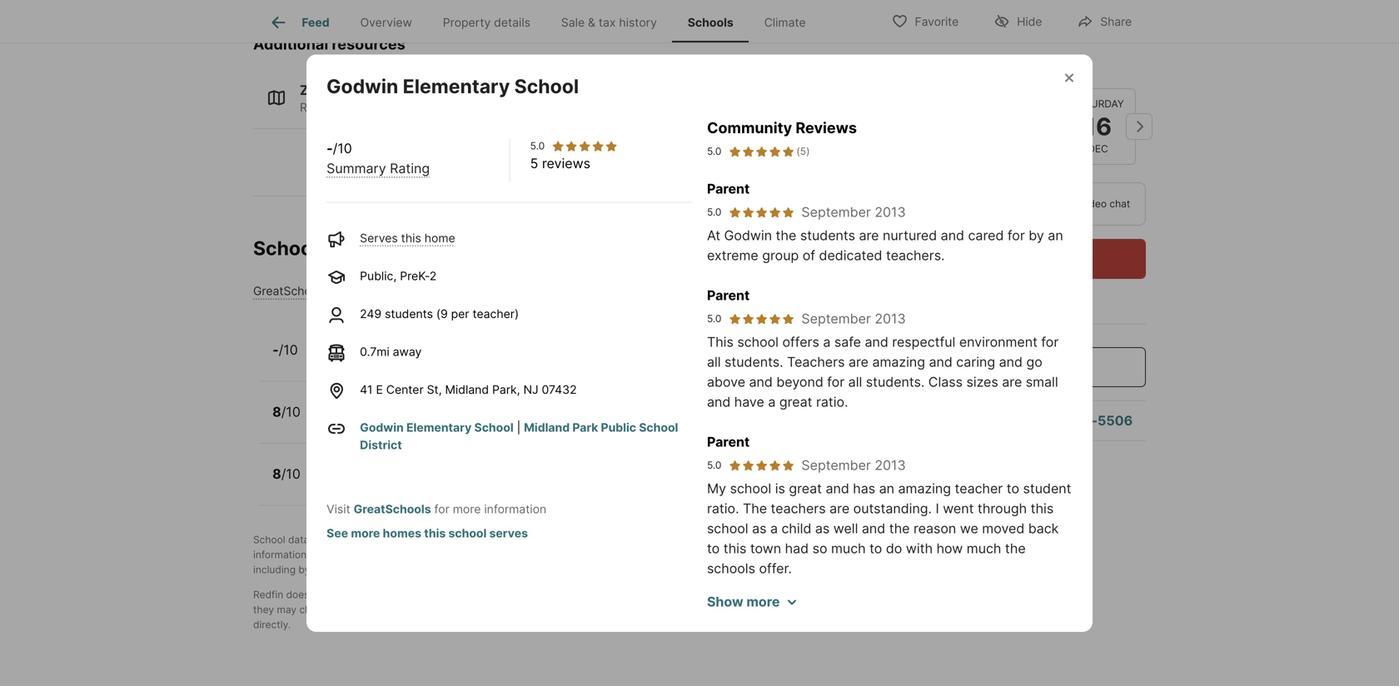 Task type: locate. For each thing, give the bounding box(es) containing it.
0 horizontal spatial is
[[312, 534, 320, 546]]

1 vertical spatial redfin
[[253, 589, 283, 601]]

1 horizontal spatial much
[[967, 541, 1002, 557]]

elementary inside "highland avenue elementary school public, 3-6 • serves this home • 0.7mi"
[[433, 397, 508, 413]]

0 horizontal spatial their
[[497, 549, 519, 561]]

2,
[[477, 8, 486, 20]]

is right data
[[312, 534, 320, 546]]

1 horizontal spatial redfin
[[569, 534, 599, 546]]

much down well
[[832, 541, 866, 557]]

1 horizontal spatial is
[[775, 481, 786, 497]]

ratio. inside this school offers a safe and respectful environment for all students. teachers are amazing and caring and go above and beyond for all students. class sizes are small and have a great ratio.
[[816, 394, 849, 410]]

as inside school service boundaries are intended to be used as a reference only; they may change and are not
[[758, 589, 768, 601]]

rating 5.0 out of 5 element up 'offers'
[[729, 312, 795, 326]]

amazing down respectful
[[873, 354, 926, 370]]

greatschools summary rating
[[253, 284, 421, 298]]

an up outstanding.
[[880, 481, 895, 497]]

1 vertical spatial amazing
[[899, 481, 952, 497]]

zoning r-1 | permitted: single-family, commercial
[[300, 82, 535, 115]]

class
[[929, 374, 963, 390]]

0 vertical spatial |
[[321, 101, 325, 115]]

and up have
[[749, 374, 773, 390]]

schools up used
[[707, 561, 756, 577]]

the up group
[[776, 227, 797, 243]]

midland left park
[[524, 421, 570, 435]]

| inside zoning r-1 | permitted: single-family, commercial
[[321, 101, 325, 115]]

0 horizontal spatial more
[[351, 526, 380, 541]]

0 vertical spatial september
[[802, 204, 871, 220]]

home
[[253, 8, 281, 20]]

2 vertical spatial parent
[[707, 434, 750, 450]]

serves
[[490, 526, 528, 541]]

5.0 for this school offers a safe and respectful environment for all students. teachers are amazing and caring and go above and beyond for all students. class sizes are small and have a great ratio.
[[707, 313, 722, 325]]

2 horizontal spatial more
[[747, 594, 780, 610]]

1 horizontal spatial all
[[849, 374, 863, 390]]

1 horizontal spatial |
[[517, 421, 521, 435]]

for down the teachers
[[828, 374, 845, 390]]

1 horizontal spatial not
[[376, 604, 391, 616]]

1 vertical spatial september
[[802, 311, 871, 327]]

september 2013
[[802, 204, 906, 220], [802, 311, 906, 327], [802, 457, 906, 473]]

step,
[[409, 549, 432, 561]]

ratio.
[[816, 394, 849, 410], [707, 501, 739, 517]]

does
[[286, 589, 310, 601]]

offer.
[[759, 561, 792, 577]]

tour via video chat list box
[[886, 182, 1146, 226]]

redfin up "investigation"
[[569, 534, 599, 546]]

0 vertical spatial redfin
[[569, 534, 599, 546]]

rating down "public, prek-2"
[[386, 284, 421, 298]]

not up change
[[312, 589, 328, 601]]

to inside the guaranteed to be accurate. to verify school enrollment eligibility, contact the school district directly.
[[451, 604, 460, 616]]

5.0 up 5
[[530, 140, 545, 152]]

1 horizontal spatial ratio.
[[816, 394, 849, 410]]

0 vertical spatial september 2013
[[802, 204, 906, 220]]

elementary up "family,"
[[403, 74, 510, 98]]

home up "public, prek-2"
[[425, 231, 455, 245]]

2 september 2013 from the top
[[802, 311, 906, 327]]

249
[[360, 307, 382, 321]]

parent
[[707, 181, 750, 197], [707, 287, 750, 303], [707, 434, 750, 450]]

service
[[549, 589, 584, 601]]

0 horizontal spatial -
[[273, 342, 279, 358]]

0 horizontal spatial information
[[253, 549, 307, 561]]

by up does
[[299, 564, 310, 576]]

great inside this school offers a safe and respectful environment for all students. teachers are amazing and caring and go above and beyond for all students. class sizes are small and have a great ratio.
[[780, 394, 813, 410]]

use
[[758, 534, 774, 546]]

1 horizontal spatial or
[[771, 549, 781, 561]]

guaranteed
[[394, 604, 448, 616]]

rating 5.0 out of 5 element
[[552, 139, 618, 153], [729, 144, 795, 159], [729, 206, 795, 219], [729, 312, 795, 326], [729, 459, 795, 472]]

ratings
[[330, 549, 363, 561]]

ratio. down my
[[707, 501, 739, 517]]

schools right history
[[688, 15, 734, 29]]

2 vertical spatial public,
[[319, 415, 356, 429]]

to up contact
[[704, 589, 714, 601]]

reason
[[914, 521, 957, 537]]

and down endorse
[[337, 604, 355, 616]]

0 horizontal spatial |
[[321, 101, 325, 115]]

redfin
[[569, 534, 599, 546], [253, 589, 283, 601]]

midland inside midland park public school district
[[524, 421, 570, 435]]

0 vertical spatial or
[[771, 549, 781, 561]]

0 horizontal spatial prek-
[[359, 353, 389, 367]]

godwin elementary school element
[[327, 54, 599, 98]]

0 horizontal spatial students
[[385, 307, 433, 321]]

school
[[738, 334, 779, 350], [730, 481, 772, 497], [707, 521, 749, 537], [449, 526, 487, 541], [784, 549, 815, 561], [569, 604, 600, 616], [759, 604, 790, 616]]

| for zoning
[[321, 101, 325, 115]]

is up 'teachers'
[[775, 481, 786, 497]]

0 vertical spatial prek-
[[400, 269, 430, 283]]

2 vertical spatial serves
[[392, 415, 430, 429]]

organization.
[[505, 534, 566, 546]]

0 vertical spatial -
[[327, 140, 333, 156]]

sale & tax history tab
[[546, 2, 673, 42]]

change
[[299, 604, 334, 616]]

determine
[[619, 549, 667, 561]]

september for a
[[802, 311, 871, 327]]

serves inside godwin elementary school public, prek-2 • serves this home • 0.7mi
[[409, 353, 447, 367]]

1 vertical spatial september 2013
[[802, 311, 906, 327]]

1 vertical spatial 8
[[273, 466, 281, 483]]

parent for at
[[707, 181, 750, 197]]

0 vertical spatial parent
[[707, 181, 750, 197]]

to inside school service boundaries are intended to be used as a reference only; they may change and are not
[[704, 589, 714, 601]]

1 horizontal spatial students
[[801, 227, 856, 243]]

3 parent from the top
[[707, 434, 750, 450]]

0 vertical spatial is
[[775, 481, 786, 497]]

0 vertical spatial 2013
[[875, 204, 906, 220]]

including
[[253, 564, 296, 576]]

2 vertical spatial an
[[880, 481, 895, 497]]

0 horizontal spatial be
[[463, 604, 475, 616]]

1 vertical spatial home
[[474, 353, 504, 367]]

video
[[1081, 198, 1107, 210]]

elementary for godwin elementary school public, prek-2 • serves this home • 0.7mi
[[372, 335, 447, 351]]

0 vertical spatial public,
[[360, 269, 397, 283]]

or right endorse
[[372, 589, 382, 601]]

ratio. down beyond
[[816, 394, 849, 410]]

0 horizontal spatial schools
[[253, 237, 329, 260]]

the inside first step, and conduct their own investigation to determine their desired schools or school districts, including by contacting and visiting the schools themselves.
[[423, 564, 438, 576]]

1 horizontal spatial 2
[[430, 269, 437, 283]]

students. down respectful
[[866, 374, 925, 390]]

to down the recommends
[[607, 549, 617, 561]]

history
[[619, 15, 657, 29]]

tab list
[[253, 0, 835, 42]]

2 horizontal spatial an
[[1048, 227, 1064, 243]]

amazing inside this school offers a safe and respectful environment for all students. teachers are amazing and caring and go above and beyond for all students. class sizes are small and have a great ratio.
[[873, 354, 926, 370]]

1 horizontal spatial information
[[484, 502, 547, 516]]

home inside "highland avenue elementary school public, 3-6 • serves this home • 0.7mi"
[[457, 415, 488, 429]]

elementary down the 249 students (9 per teacher)
[[372, 335, 447, 351]]

additional
[[253, 35, 328, 53]]

property details tab
[[428, 2, 546, 42]]

godwin inside the godwin elementary school element
[[327, 74, 399, 98]]

home inside godwin elementary school public, prek-2 • serves this home • 0.7mi
[[474, 353, 504, 367]]

a inside school service boundaries are intended to be used as a reference only; they may change and are not
[[771, 589, 777, 601]]

details
[[494, 15, 531, 29]]

0.7mi up nj
[[518, 353, 547, 367]]

0 vertical spatial 8 /10
[[273, 404, 301, 420]]

/10 up summary rating link
[[333, 140, 352, 156]]

all
[[707, 354, 721, 370], [849, 374, 863, 390]]

0 vertical spatial more
[[453, 502, 481, 516]]

• right 6
[[383, 415, 389, 429]]

and down environment
[[1000, 354, 1023, 370]]

0 horizontal spatial ratio.
[[707, 501, 739, 517]]

guarantee
[[385, 589, 432, 601]]

more right see
[[351, 526, 380, 541]]

1 vertical spatial summary
[[331, 284, 383, 298]]

godwin up permitted:
[[327, 74, 399, 98]]

are right sizes
[[1003, 374, 1023, 390]]

september 2013 for and
[[802, 457, 906, 473]]

community
[[707, 119, 793, 137]]

go
[[1027, 354, 1043, 370]]

reference
[[780, 589, 825, 601]]

information
[[484, 502, 547, 516], [253, 549, 307, 561]]

elementary inside godwin elementary school public, prek-2 • serves this home • 0.7mi
[[372, 335, 447, 351]]

0 vertical spatial amazing
[[873, 354, 926, 370]]

2 vertical spatial more
[[747, 594, 780, 610]]

not
[[312, 589, 328, 601], [376, 604, 391, 616]]

1 horizontal spatial be
[[717, 589, 729, 601]]

school down reference
[[759, 604, 790, 616]]

rating 5.0 out of 5 element for this
[[729, 312, 795, 326]]

much down we
[[967, 541, 1002, 557]]

districts,
[[818, 549, 858, 561]]

godwin up extreme
[[724, 227, 772, 243]]

show
[[707, 594, 744, 610]]

home down 41 e center st, midland park, nj 07432
[[457, 415, 488, 429]]

0 horizontal spatial not
[[312, 589, 328, 601]]

godwin elementary school public, prek-2 • serves this home • 0.7mi
[[319, 335, 547, 367]]

and up desired
[[701, 534, 718, 546]]

public
[[601, 421, 637, 435]]

2 8 from the top
[[273, 466, 281, 483]]

3 september 2013 from the top
[[802, 457, 906, 473]]

single-
[[389, 101, 428, 115]]

rating 5.0 out of 5 element down community
[[729, 144, 795, 159]]

as right ratings on the bottom of the page
[[365, 549, 376, 561]]

saturday
[[1073, 98, 1125, 110]]

information.
[[455, 589, 512, 601]]

nurtured
[[883, 227, 937, 243]]

0 horizontal spatial redfin
[[253, 589, 283, 601]]

more down the offer. on the right
[[747, 594, 780, 610]]

intended
[[660, 589, 702, 601]]

5 reviews
[[530, 155, 591, 171]]

are up the dedicated
[[859, 227, 879, 243]]

1 horizontal spatial schools
[[688, 15, 734, 29]]

park,
[[492, 383, 520, 397]]

information inside godwin elementary school dialog
[[484, 502, 547, 516]]

are up well
[[830, 501, 850, 517]]

(201) 419-5506 link
[[1030, 413, 1133, 429]]

school down nj
[[511, 397, 556, 413]]

favorite
[[915, 15, 959, 29]]

5.0 for my school is great and has an amazing teacher to student ratio. the teachers are outstanding. i went through this school as a child as well and the reason we moved back to this town had so much to do with how much the schools offer.
[[707, 459, 722, 471]]

buyers
[[666, 534, 698, 546]]

and left cared
[[941, 227, 965, 243]]

0.7mi inside godwin elementary school dialog
[[360, 345, 390, 359]]

godwin inside godwin elementary school public, prek-2 • serves this home • 0.7mi
[[319, 335, 369, 351]]

0 horizontal spatial much
[[832, 541, 866, 557]]

is inside my school is great and has an amazing teacher to student ratio. the teachers are outstanding. i went through this school as a child as well and the reason we moved back to this town had so much to do with how much the schools offer.
[[775, 481, 786, 497]]

1 vertical spatial prek-
[[359, 353, 389, 367]]

, a nonprofit organization. redfin recommends buyers and renters use greatschools information and ratings as a
[[253, 534, 841, 561]]

september 2013 up the dedicated
[[802, 204, 906, 220]]

my school is great and has an amazing teacher to student ratio. the teachers are outstanding. i went through this school as a child as well and the reason we moved back to this town had so much to do with how much the schools offer.
[[707, 481, 1072, 577]]

07432
[[542, 383, 577, 397]]

serves inside "highland avenue elementary school public, 3-6 • serves this home • 0.7mi"
[[392, 415, 430, 429]]

rating down the single-
[[390, 160, 430, 176]]

1 vertical spatial 2
[[389, 353, 396, 367]]

greatschools inside godwin elementary school dialog
[[354, 502, 431, 516]]

students
[[801, 227, 856, 243], [385, 307, 433, 321]]

home
[[425, 231, 455, 245], [474, 353, 504, 367], [457, 415, 488, 429]]

2013 up respectful
[[875, 311, 906, 327]]

2 parent from the top
[[707, 287, 750, 303]]

1 vertical spatial be
[[463, 604, 475, 616]]

0 horizontal spatial an
[[880, 481, 895, 497]]

more for show more
[[747, 594, 780, 610]]

2013 up has
[[875, 457, 906, 473]]

an inside at godwin the students are nurtured and cared for by an extreme group of dedicated teachers.
[[1048, 227, 1064, 243]]

None button
[[896, 87, 971, 166], [978, 88, 1054, 165], [1061, 88, 1136, 165], [896, 87, 971, 166], [978, 88, 1054, 165], [1061, 88, 1136, 165]]

1 horizontal spatial midland
[[524, 421, 570, 435]]

used
[[732, 589, 755, 601]]

a up town
[[771, 521, 778, 537]]

the inside at godwin the students are nurtured and cared for by an extreme group of dedicated teachers.
[[776, 227, 797, 243]]

school inside school service boundaries are intended to be used as a reference only; they may change and are not
[[514, 589, 547, 601]]

1 horizontal spatial students.
[[866, 374, 925, 390]]

| for godwin
[[517, 421, 521, 435]]

september 2013 for safe
[[802, 311, 906, 327]]

1 vertical spatial or
[[372, 589, 382, 601]]

more inside show more 'dropdown button'
[[747, 594, 780, 610]]

1 september from the top
[[802, 204, 871, 220]]

sizes
[[967, 374, 999, 390]]

3 2013 from the top
[[875, 457, 906, 473]]

1 vertical spatial not
[[376, 604, 391, 616]]

school down per
[[450, 335, 495, 351]]

8 /10
[[273, 404, 301, 420], [273, 466, 301, 483]]

(5)
[[797, 145, 810, 157]]

1 horizontal spatial an
[[1009, 359, 1025, 375]]

students left (9
[[385, 307, 433, 321]]

| down park,
[[517, 421, 521, 435]]

2 september from the top
[[802, 311, 871, 327]]

2 vertical spatial 2013
[[875, 457, 906, 473]]

1 much from the left
[[832, 541, 866, 557]]

hide
[[1017, 15, 1043, 29]]

and left has
[[826, 481, 850, 497]]

visit
[[327, 502, 351, 516]]

0 vertical spatial rating
[[390, 160, 430, 176]]

41
[[360, 383, 373, 397]]

tax
[[599, 15, 616, 29]]

a left first
[[379, 549, 385, 561]]

1 horizontal spatial their
[[670, 549, 692, 561]]

home facts updated by county records on nov 2, 2023 .
[[253, 8, 516, 20]]

i
[[936, 501, 940, 517]]

rating
[[390, 160, 430, 176], [386, 284, 421, 298]]

0 vertical spatial be
[[717, 589, 729, 601]]

all down safe
[[849, 374, 863, 390]]

1 vertical spatial more
[[351, 526, 380, 541]]

summary down permitted:
[[327, 160, 386, 176]]

1 vertical spatial an
[[1009, 359, 1025, 375]]

school right public
[[639, 421, 679, 435]]

0 vertical spatial great
[[780, 394, 813, 410]]

1 vertical spatial great
[[789, 481, 822, 497]]

1 their from the left
[[497, 549, 519, 561]]

public, down highland
[[319, 415, 356, 429]]

have
[[735, 394, 765, 410]]

2 vertical spatial september 2013
[[802, 457, 906, 473]]

tab list containing feed
[[253, 0, 835, 42]]

an down tour
[[1048, 227, 1064, 243]]

1 vertical spatial public,
[[319, 353, 356, 367]]

school up the
[[730, 481, 772, 497]]

and up contacting
[[310, 549, 327, 561]]

0 vertical spatial 2
[[430, 269, 437, 283]]

0 horizontal spatial 2
[[389, 353, 396, 367]]

much
[[832, 541, 866, 557], [967, 541, 1002, 557]]

elementary for godwin elementary school
[[403, 74, 510, 98]]

this down st,
[[434, 415, 454, 429]]

0 vertical spatial information
[[484, 502, 547, 516]]

or inside first step, and conduct their own investigation to determine their desired schools or school districts, including by contacting and visiting the schools themselves.
[[771, 549, 781, 561]]

their up themselves.
[[497, 549, 519, 561]]

by inside at godwin the students are nurtured and cared for by an extreme group of dedicated teachers.
[[1029, 227, 1045, 243]]

2013 up nurtured
[[875, 204, 906, 220]]

5.0 up this
[[707, 313, 722, 325]]

0 vertical spatial schools
[[688, 15, 734, 29]]

1 parent from the top
[[707, 181, 750, 197]]

to left "do"
[[870, 541, 883, 557]]

- inside - /10 summary rating
[[327, 140, 333, 156]]

1 vertical spatial ratio.
[[707, 501, 739, 517]]

1 vertical spatial 8 /10
[[273, 466, 301, 483]]

went
[[943, 501, 974, 517]]

0 vertical spatial midland
[[445, 383, 489, 397]]

by right provided in the bottom left of the page
[[367, 534, 379, 546]]

| inside godwin elementary school dialog
[[517, 421, 521, 435]]

schools inside my school is great and has an amazing teacher to student ratio. the teachers are outstanding. i went through this school as a child as well and the reason we moved back to this town had so much to do with how much the schools offer.
[[707, 561, 756, 577]]

2 2013 from the top
[[875, 311, 906, 327]]

2013 for has
[[875, 457, 906, 473]]

center
[[386, 383, 424, 397]]

for up go
[[1042, 334, 1059, 350]]

district
[[360, 438, 402, 452]]

0 vertical spatial serves
[[360, 231, 398, 245]]

for inside at godwin the students are nurtured and cared for by an extreme group of dedicated teachers.
[[1008, 227, 1025, 243]]

0 horizontal spatial all
[[707, 354, 721, 370]]

may
[[277, 604, 297, 616]]

this up the guaranteed
[[435, 589, 453, 601]]

serves down avenue
[[392, 415, 430, 429]]

amazing inside my school is great and has an amazing teacher to student ratio. the teachers are outstanding. i went through this school as a child as well and the reason we moved back to this town had so much to do with how much the schools offer.
[[899, 481, 952, 497]]

provided
[[323, 534, 364, 546]]

only;
[[828, 589, 850, 601]]

5.0 up at
[[707, 206, 722, 218]]

for right cared
[[1008, 227, 1025, 243]]

and right safe
[[865, 334, 889, 350]]

prek- down serves this home link
[[400, 269, 430, 283]]

1 8 /10 from the top
[[273, 404, 301, 420]]

school right this
[[738, 334, 779, 350]]

public,
[[360, 269, 397, 283], [319, 353, 356, 367], [319, 415, 356, 429]]

0 horizontal spatial students.
[[725, 354, 784, 370]]

all down this
[[707, 354, 721, 370]]

2 up the 249 students (9 per teacher)
[[430, 269, 437, 283]]

school up commercial
[[515, 74, 579, 98]]

overview
[[360, 15, 412, 29]]

avenue
[[381, 397, 430, 413]]

0 vertical spatial students
[[801, 227, 856, 243]]

1 vertical spatial is
[[312, 534, 320, 546]]

1 vertical spatial serves
[[409, 353, 447, 367]]

back
[[1029, 521, 1059, 537]]

this school offers a safe and respectful environment for all students. teachers are amazing and caring and go above and beyond for all students. class sizes are small and have a great ratio.
[[707, 334, 1059, 410]]

this down visit greatschools for more information
[[424, 526, 446, 541]]

1 horizontal spatial prek-
[[400, 269, 430, 283]]

september 2013 up safe
[[802, 311, 906, 327]]

0 vertical spatial students.
[[725, 354, 784, 370]]

an inside button
[[1009, 359, 1025, 375]]

3 september from the top
[[802, 457, 871, 473]]

school inside "highland avenue elementary school public, 3-6 • serves this home • 0.7mi"
[[511, 397, 556, 413]]

students up of
[[801, 227, 856, 243]]

redfin inside , a nonprofit organization. redfin recommends buyers and renters use greatschools information and ratings as a
[[569, 534, 599, 546]]

1 2013 from the top
[[875, 204, 906, 220]]

has
[[853, 481, 876, 497]]

student
[[1024, 481, 1072, 497]]

students.
[[725, 354, 784, 370], [866, 374, 925, 390]]

1 september 2013 from the top
[[802, 204, 906, 220]]

1 vertical spatial -
[[273, 342, 279, 358]]

is for great
[[775, 481, 786, 497]]



Task type: vqa. For each thing, say whether or not it's contained in the screenshot.
bottommost 849K
no



Task type: describe. For each thing, give the bounding box(es) containing it.
september for great
[[802, 457, 871, 473]]

prek- inside godwin elementary school public, prek-2 • serves this home • 0.7mi
[[359, 353, 389, 367]]

1 vertical spatial all
[[849, 374, 863, 390]]

public, inside "highland avenue elementary school public, 3-6 • serves this home • 0.7mi"
[[319, 415, 356, 429]]

prek- inside godwin elementary school dialog
[[400, 269, 430, 283]]

godwin elementary school
[[327, 74, 579, 98]]

2 8 /10 from the top
[[273, 466, 301, 483]]

for up see more homes this school serves
[[435, 502, 450, 516]]

zoning
[[300, 82, 346, 98]]

41 e center st, midland park, nj 07432
[[360, 383, 577, 397]]

updated
[[310, 8, 350, 20]]

a inside my school is great and has an amazing teacher to student ratio. the teachers are outstanding. i went through this school as a child as well and the reason we moved back to this town had so much to do with how much the schools offer.
[[771, 521, 778, 537]]

resources
[[332, 35, 406, 53]]

show more button
[[707, 592, 797, 612]]

be inside school service boundaries are intended to be used as a reference only; they may change and are not
[[717, 589, 729, 601]]

on
[[441, 8, 453, 20]]

first
[[388, 549, 406, 561]]

great inside my school is great and has an amazing teacher to student ratio. the teachers are outstanding. i went through this school as a child as well and the reason we moved back to this town had so much to do with how much the schools offer.
[[789, 481, 822, 497]]

reviews
[[542, 155, 591, 171]]

1 vertical spatial rating
[[386, 284, 421, 298]]

offers
[[783, 334, 820, 350]]

schools down "renters"
[[732, 549, 769, 561]]

moved
[[983, 521, 1025, 537]]

more for see more homes this school serves
[[351, 526, 380, 541]]

visiting
[[387, 564, 420, 576]]

and up class
[[929, 354, 953, 370]]

to inside first step, and conduct their own investigation to determine their desired schools or school districts, including by contacting and visiting the schools themselves.
[[607, 549, 617, 561]]

the inside the guaranteed to be accurate. to verify school enrollment eligibility, contact the school district directly.
[[741, 604, 756, 616]]

and down "above"
[[707, 394, 731, 410]]

as down the
[[752, 521, 767, 537]]

are up enrollment
[[642, 589, 657, 601]]

this left town
[[724, 541, 747, 557]]

5.0 for at godwin the students are nurtured and cared for by an extreme group of dedicated teachers.
[[707, 206, 722, 218]]

school right ,
[[449, 526, 487, 541]]

rating 5.0 out of 5 element for at
[[729, 206, 795, 219]]

public, inside godwin elementary school dialog
[[360, 269, 397, 283]]

(201) 419-5506
[[1030, 413, 1133, 429]]

0 vertical spatial not
[[312, 589, 328, 601]]

(9
[[436, 307, 448, 321]]

directly.
[[253, 619, 291, 631]]

by inside first step, and conduct their own investigation to determine their desired schools or school districts, including by contacting and visiting the schools themselves.
[[299, 564, 310, 576]]

group
[[763, 247, 799, 263]]

/10 left highland
[[281, 404, 301, 420]]

sale & tax history
[[561, 15, 657, 29]]

feed
[[302, 15, 330, 29]]

this up "public, prek-2"
[[401, 231, 421, 245]]

this
[[707, 334, 734, 350]]

guaranteed to be accurate. to verify school enrollment eligibility, contact the school district directly.
[[253, 604, 826, 631]]

0.7mi inside "highland avenue elementary school public, 3-6 • serves this home • 0.7mi"
[[501, 415, 531, 429]]

town
[[751, 541, 782, 557]]

saturday 16 dec
[[1073, 98, 1125, 155]]

0.7mi inside godwin elementary school public, prek-2 • serves this home • 0.7mi
[[518, 353, 547, 367]]

eligibility,
[[655, 604, 699, 616]]

small
[[1026, 374, 1059, 390]]

are down safe
[[849, 354, 869, 370]]

2 inside godwin elementary school dialog
[[430, 269, 437, 283]]

well
[[834, 521, 859, 537]]

e
[[376, 383, 383, 397]]

sale
[[561, 15, 585, 29]]

to up through at the bottom right of the page
[[1007, 481, 1020, 497]]

249 students (9 per teacher)
[[360, 307, 519, 321]]

2023
[[489, 8, 513, 20]]

• up park,
[[508, 353, 514, 367]]

rating inside - /10 summary rating
[[390, 160, 430, 176]]

a right have
[[768, 394, 776, 410]]

not inside school service boundaries are intended to be used as a reference only; they may change and are not
[[376, 604, 391, 616]]

and up redfin does not endorse or guarantee this information.
[[366, 564, 384, 576]]

• down park,
[[491, 415, 498, 429]]

school inside first step, and conduct their own investigation to determine their desired schools or school districts, including by contacting and visiting the schools themselves.
[[784, 549, 815, 561]]

1 vertical spatial schools
[[253, 237, 329, 260]]

is for provided
[[312, 534, 320, 546]]

school down park,
[[475, 421, 514, 435]]

- /10
[[273, 342, 298, 358]]

greatschools up - /10
[[253, 284, 327, 298]]

godwin inside at godwin the students are nurtured and cared for by an extreme group of dedicated teachers.
[[724, 227, 772, 243]]

schools tab
[[673, 2, 749, 42]]

godwin elementary school link
[[360, 421, 514, 435]]

greatschools up step,
[[381, 534, 445, 546]]

are inside my school is great and has an amazing teacher to student ratio. the teachers are outstanding. i went through this school as a child as well and the reason we moved back to this town had so much to do with how much the schools offer.
[[830, 501, 850, 517]]

0 horizontal spatial or
[[372, 589, 382, 601]]

5506
[[1098, 413, 1133, 429]]

this inside godwin elementary school public, prek-2 • serves this home • 0.7mi
[[450, 353, 470, 367]]

rating 5.0 out of 5 element up "reviews"
[[552, 139, 618, 153]]

data
[[288, 534, 309, 546]]

ratio. inside my school is great and has an amazing teacher to student ratio. the teachers are outstanding. i went through this school as a child as well and the reason we moved back to this town had so much to do with how much the schools offer.
[[707, 501, 739, 517]]

school inside this school offers a safe and respectful environment for all students. teachers are amazing and caring and go above and beyond for all students. class sizes are small and have a great ratio.
[[738, 334, 779, 350]]

first step, and conduct their own investigation to determine their desired schools or school districts, including by contacting and visiting the schools themselves.
[[253, 549, 858, 576]]

1 vertical spatial students
[[385, 307, 433, 321]]

at
[[707, 227, 721, 243]]

2 inside godwin elementary school public, prek-2 • serves this home • 0.7mi
[[389, 353, 396, 367]]

0 horizontal spatial midland
[[445, 383, 489, 397]]

serves this home link
[[360, 231, 455, 245]]

favorite button
[[878, 4, 973, 38]]

information inside , a nonprofit organization. redfin recommends buyers and renters use greatschools information and ratings as a
[[253, 549, 307, 561]]

school down service at the left bottom of the page
[[569, 604, 600, 616]]

teacher)
[[473, 307, 519, 321]]

climate tab
[[749, 2, 822, 42]]

feed link
[[269, 12, 330, 32]]

1 horizontal spatial more
[[453, 502, 481, 516]]

as inside , a nonprofit organization. redfin recommends buyers and renters use greatschools information and ratings as a
[[365, 549, 376, 561]]

the up "do"
[[890, 521, 910, 537]]

2 their from the left
[[670, 549, 692, 561]]

next image
[[1126, 113, 1153, 140]]

to left "renters"
[[707, 541, 720, 557]]

midland park public school district
[[360, 421, 679, 452]]

.
[[513, 8, 516, 20]]

• up 'center'
[[399, 353, 406, 367]]

offer
[[1028, 359, 1059, 375]]

godwin for godwin elementary school |
[[360, 421, 404, 435]]

are inside at godwin the students are nurtured and cared for by an extreme group of dedicated teachers.
[[859, 227, 879, 243]]

had
[[785, 541, 809, 557]]

are down endorse
[[358, 604, 373, 616]]

schools down conduct
[[441, 564, 477, 576]]

2 much from the left
[[967, 541, 1002, 557]]

/10 up data
[[281, 466, 301, 483]]

start
[[973, 359, 1006, 375]]

5
[[530, 155, 539, 171]]

public, inside godwin elementary school public, prek-2 • serves this home • 0.7mi
[[319, 353, 356, 367]]

summary inside - /10 summary rating
[[327, 160, 386, 176]]

property
[[443, 15, 491, 29]]

family,
[[428, 101, 466, 115]]

the down moved
[[1006, 541, 1026, 557]]

per
[[451, 307, 470, 321]]

0 vertical spatial all
[[707, 354, 721, 370]]

school up desired
[[707, 521, 749, 537]]

safe
[[835, 334, 861, 350]]

home inside godwin elementary school dialog
[[425, 231, 455, 245]]

2013 for nurtured
[[875, 204, 906, 220]]

school inside midland park public school district
[[639, 421, 679, 435]]

- for - /10 summary rating
[[327, 140, 333, 156]]

and down outstanding.
[[862, 521, 886, 537]]

endorse
[[331, 589, 369, 601]]

school left data
[[253, 534, 285, 546]]

5.0 down community
[[707, 145, 722, 157]]

serves inside godwin elementary school dialog
[[360, 231, 398, 245]]

dec
[[1088, 143, 1109, 155]]

parent for this
[[707, 287, 750, 303]]

elementary for godwin elementary school |
[[407, 421, 472, 435]]

parent for my
[[707, 434, 750, 450]]

- for - /10
[[273, 342, 279, 358]]

greatschools inside , a nonprofit organization. redfin recommends buyers and renters use greatschools information and ratings as a
[[777, 534, 841, 546]]

,
[[445, 534, 448, 546]]

beyond
[[777, 374, 824, 390]]

park
[[573, 421, 598, 435]]

september 2013 for are
[[802, 204, 906, 220]]

child
[[782, 521, 812, 537]]

/10 inside - /10 summary rating
[[333, 140, 352, 156]]

2013 for and
[[875, 311, 906, 327]]

teachers
[[787, 354, 845, 370]]

be inside the guaranteed to be accurate. to verify school enrollment eligibility, contact the school district directly.
[[463, 604, 475, 616]]

desired
[[694, 549, 730, 561]]

0.7mi away
[[360, 345, 422, 359]]

godwin elementary school |
[[360, 421, 524, 435]]

highland avenue elementary school public, 3-6 • serves this home • 0.7mi
[[319, 397, 556, 429]]

overview tab
[[345, 2, 428, 42]]

as up so
[[816, 521, 830, 537]]

school inside godwin elementary school public, prek-2 • serves this home • 0.7mi
[[450, 335, 495, 351]]

by left county
[[352, 8, 364, 20]]

outstanding.
[[854, 501, 932, 517]]

my
[[707, 481, 727, 497]]

with
[[906, 541, 933, 557]]

how
[[937, 541, 963, 557]]

and inside school service boundaries are intended to be used as a reference only; they may change and are not
[[337, 604, 355, 616]]

schools inside tab
[[688, 15, 734, 29]]

a left safe
[[823, 334, 831, 350]]

school data is provided by greatschools
[[253, 534, 445, 546]]

rating 5.0 out of 5 element for my
[[729, 459, 795, 472]]

accurate.
[[478, 604, 522, 616]]

we
[[960, 521, 979, 537]]

summary rating link
[[327, 160, 430, 176]]

september for students
[[802, 204, 871, 220]]

1 vertical spatial students.
[[866, 374, 925, 390]]

an inside my school is great and has an amazing teacher to student ratio. the teachers are outstanding. i went through this school as a child as well and the reason we moved back to this town had so much to do with how much the schools offer.
[[880, 481, 895, 497]]

1 8 from the top
[[273, 404, 281, 420]]

dedicated
[[819, 247, 883, 263]]

/10 down "greatschools summary rating" link
[[279, 342, 298, 358]]

this up back
[[1031, 501, 1054, 517]]

godwin elementary school dialog
[[307, 54, 1093, 632]]

and down ,
[[435, 549, 453, 561]]

investigation
[[544, 549, 604, 561]]

godwin for godwin elementary school
[[327, 74, 399, 98]]

godwin for godwin elementary school public, prek-2 • serves this home • 0.7mi
[[319, 335, 369, 351]]

district
[[793, 604, 826, 616]]

they
[[253, 604, 274, 616]]

a right ,
[[450, 534, 456, 546]]

and inside at godwin the students are nurtured and cared for by an extreme group of dedicated teachers.
[[941, 227, 965, 243]]

students inside at godwin the students are nurtured and cared for by an extreme group of dedicated teachers.
[[801, 227, 856, 243]]

this inside "highland avenue elementary school public, 3-6 • serves this home • 0.7mi"
[[434, 415, 454, 429]]

community reviews
[[707, 119, 857, 137]]

contact
[[702, 604, 738, 616]]



